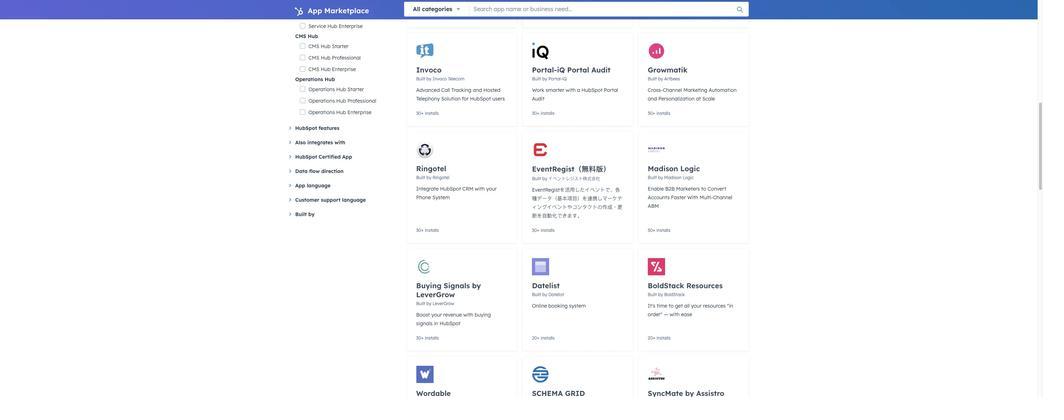 Task type: describe. For each thing, give the bounding box(es) containing it.
built inside boldstack resources built by boldstack
[[648, 292, 657, 297]]

hub for cms hub professional
[[321, 55, 331, 61]]

caret image for hubspot certified app
[[289, 155, 291, 158]]

service hub professional
[[309, 11, 367, 18]]

portal-iq portal audit built by portal-iq
[[532, 65, 611, 81]]

cms hub
[[295, 33, 318, 39]]

integrate hubspot crm with your phone system
[[416, 186, 497, 201]]

with inside it's time to get all your resources "in order" — with ease
[[670, 311, 680, 318]]

eventregist（無料版） built by イベントレジスト株式会社
[[532, 164, 610, 181]]

with
[[688, 194, 698, 201]]

tracking
[[451, 87, 472, 93]]

hub for cms hub starter
[[321, 43, 331, 50]]

service for service hub professional
[[309, 11, 326, 18]]

to inside enable b2b marketers to convert accounts faster with multi-channel abm
[[701, 186, 706, 192]]

for
[[462, 95, 469, 102]]

categories
[[422, 5, 452, 13]]

audit inside the work smarter with a hubspot portal audit
[[532, 95, 545, 102]]

hubspot certified app
[[295, 154, 352, 160]]

phone
[[416, 194, 431, 201]]

installs for madison
[[657, 228, 671, 233]]

hub for service hub enterprise
[[327, 23, 337, 29]]

eventregist（無料版）
[[532, 164, 610, 173]]

operations hub enterprise
[[309, 109, 372, 116]]

compatible hubspot plans group
[[295, 0, 395, 118]]

operations for operations hub starter
[[309, 86, 335, 93]]

installs for invoco
[[425, 111, 439, 116]]

operations for operations hub enterprise
[[309, 109, 335, 116]]

20 + installs for built
[[532, 335, 555, 341]]

30 for portal-
[[532, 111, 537, 116]]

cms for cms hub
[[295, 33, 306, 39]]

+ for ringotel
[[421, 228, 424, 233]]

solution
[[441, 95, 461, 102]]

revenue
[[443, 312, 462, 318]]

also integrates with
[[295, 139, 345, 146]]

30 for eventregist（無料版）
[[532, 228, 537, 233]]

+ for buying
[[421, 335, 424, 341]]

built inside buying signals by levergrow built by levergrow
[[416, 301, 425, 306]]

hubspot up also at the left of the page
[[295, 125, 317, 131]]

service hub enterprise
[[309, 23, 363, 29]]

with inside the work smarter with a hubspot portal audit
[[566, 87, 576, 93]]

hosted
[[483, 87, 500, 93]]

eventregistを活用したイベントで、各 種データ（基本項目）を連携しマーケテ ィングイベントやコンタクトの作成・更 新を自動化できます。
[[532, 187, 623, 219]]

growmatik built by artbees
[[648, 65, 688, 81]]

service for service hub starter
[[309, 0, 326, 6]]

b2b
[[665, 186, 675, 192]]

1 vertical spatial madison
[[664, 175, 682, 180]]

1 vertical spatial language
[[342, 197, 366, 203]]

integrate
[[416, 186, 439, 192]]

service for service hub enterprise
[[309, 23, 326, 29]]

enterprise for service hub enterprise
[[339, 23, 363, 29]]

by right signals
[[472, 281, 481, 290]]

also
[[295, 139, 306, 146]]

starter for operations hub starter
[[348, 86, 364, 93]]

by inside ringotel built by ringotel
[[427, 175, 431, 180]]

your inside 'boost your revenue with buying signals in hubspot'
[[431, 312, 442, 318]]

also integrates with button
[[289, 138, 395, 147]]

customer support language
[[295, 197, 366, 203]]

features
[[319, 125, 339, 131]]

種データ（基本項目）を連携しマーケテ
[[532, 195, 623, 202]]

professional for service hub professional
[[339, 11, 367, 18]]

caret image for customer support language
[[289, 198, 291, 201]]

0 vertical spatial levergrow
[[416, 290, 455, 299]]

イベントレジスト株式会社
[[549, 176, 600, 181]]

professional for operations hub professional
[[348, 98, 376, 104]]

新を自動化できます。
[[532, 213, 582, 219]]

it's
[[648, 303, 655, 309]]

built inside "growmatik built by artbees"
[[648, 76, 657, 81]]

app language button
[[289, 181, 395, 190]]

enable
[[648, 186, 664, 192]]

datelist built by datelist
[[532, 281, 564, 297]]

30 for ringotel
[[416, 228, 421, 233]]

in
[[434, 320, 438, 327]]

built inside ringotel built by ringotel
[[416, 175, 425, 180]]

enterprise for cms hub enterprise
[[332, 66, 356, 73]]

resources
[[687, 281, 723, 290]]

operations for operations hub
[[295, 76, 323, 83]]

direction
[[321, 168, 344, 174]]

data flow direction
[[295, 168, 344, 174]]

hub for operations hub professional
[[336, 98, 346, 104]]

cms for cms hub professional
[[309, 55, 319, 61]]

users
[[492, 95, 505, 102]]

marketplace
[[324, 6, 369, 15]]

boost
[[416, 312, 430, 318]]

1 vertical spatial ringotel
[[433, 175, 449, 180]]

your inside integrate hubspot crm with your phone system
[[486, 186, 497, 192]]

30 + installs for madison logic
[[648, 228, 671, 233]]

app for app language
[[295, 182, 305, 189]]

hub for operations hub
[[325, 76, 335, 83]]

+ for growmatik
[[653, 111, 655, 116]]

operations hub
[[295, 76, 335, 83]]

eventregistを活用したイベントで、各
[[532, 187, 620, 193]]

starter for cms hub starter
[[332, 43, 349, 50]]

with inside integrate hubspot crm with your phone system
[[475, 186, 485, 192]]

30 + installs for eventregist（無料版）
[[532, 228, 555, 233]]

installs for eventregist（無料版）
[[541, 228, 555, 233]]

by up boost
[[427, 301, 431, 306]]

—
[[664, 311, 668, 318]]

buying
[[475, 312, 491, 318]]

support
[[321, 197, 341, 203]]

"in
[[727, 303, 733, 309]]

ィングイベントやコンタクトの作成・更
[[532, 204, 623, 210]]

accounts
[[648, 194, 670, 201]]

built inside eventregist（無料版） built by イベントレジスト株式会社
[[532, 176, 541, 181]]

by inside invoco built by invoco telecom
[[427, 76, 431, 81]]

1 vertical spatial portal-
[[549, 76, 562, 81]]

integrates
[[307, 139, 333, 146]]

30 + installs for growmatik
[[648, 111, 671, 116]]

all
[[684, 303, 690, 309]]

boost your revenue with buying signals in hubspot
[[416, 312, 491, 327]]

buying signals by levergrow built by levergrow
[[416, 281, 481, 306]]

with inside dropdown button
[[335, 139, 345, 146]]

caret image for built by
[[289, 213, 291, 216]]

30 for buying
[[416, 335, 421, 341]]

signals
[[416, 320, 433, 327]]

hubspot features
[[295, 125, 339, 131]]

audit inside "portal-iq portal audit built by portal-iq"
[[592, 65, 611, 74]]

and inside 'advanced call tracking and hosted telephony solution for hubspot users'
[[473, 87, 482, 93]]

cms hub professional
[[309, 55, 361, 61]]

data
[[295, 168, 308, 174]]

by inside boldstack resources built by boldstack
[[658, 292, 663, 297]]

cms for cms hub enterprise
[[309, 66, 319, 73]]

0 vertical spatial portal-
[[532, 65, 557, 74]]

work smarter with a hubspot portal audit
[[532, 87, 618, 102]]

advanced call tracking and hosted telephony solution for hubspot users
[[416, 87, 505, 102]]

hub for operations hub enterprise
[[336, 109, 346, 116]]

+ for invoco
[[421, 111, 424, 116]]

resources
[[703, 303, 726, 309]]

cms for cms hub starter
[[309, 43, 319, 50]]

your inside it's time to get all your resources "in order" — with ease
[[691, 303, 702, 309]]

by inside the datelist built by datelist
[[542, 292, 547, 297]]

growmatik
[[648, 65, 688, 74]]

installs for boldstack
[[657, 335, 671, 341]]

at
[[696, 95, 701, 102]]

madison logic built by madison logic
[[648, 164, 700, 180]]

online
[[532, 303, 547, 309]]

by inside "growmatik built by artbees"
[[658, 76, 663, 81]]

hubspot inside 'boost your revenue with buying signals in hubspot'
[[440, 320, 461, 327]]

Search app name or business need... search field
[[470, 2, 749, 16]]

all
[[413, 5, 420, 13]]

booking
[[549, 303, 568, 309]]

boldstack resources built by boldstack
[[648, 281, 723, 297]]

operations hub professional
[[309, 98, 376, 104]]

all categories
[[413, 5, 452, 13]]

hub for service hub professional
[[327, 11, 337, 18]]

automation
[[709, 87, 737, 93]]

30 + installs for portal-iq portal audit
[[532, 111, 555, 116]]

a
[[577, 87, 580, 93]]

0 vertical spatial iq
[[557, 65, 565, 74]]

and inside the cross-channel marketing automation and personalization at scale
[[648, 95, 657, 102]]

1 vertical spatial datelist
[[549, 292, 564, 297]]

operations for operations hub professional
[[309, 98, 335, 104]]

with inside 'boost your revenue with buying signals in hubspot'
[[463, 312, 473, 318]]

by inside "portal-iq portal audit built by portal-iq"
[[542, 76, 547, 81]]

by inside dropdown button
[[308, 211, 315, 218]]

installs for portal-
[[541, 111, 555, 116]]

buying
[[416, 281, 442, 290]]



Task type: vqa. For each thing, say whether or not it's contained in the screenshot.


Task type: locate. For each thing, give the bounding box(es) containing it.
datelist up booking
[[549, 292, 564, 297]]

1 horizontal spatial app
[[308, 6, 322, 15]]

hub for service hub starter
[[327, 0, 337, 6]]

your right crm
[[486, 186, 497, 192]]

0 vertical spatial caret image
[[289, 169, 291, 173]]

built inside "portal-iq portal audit built by portal-iq"
[[532, 76, 541, 81]]

caret image for also integrates with
[[289, 141, 291, 144]]

invoco up advanced
[[416, 65, 442, 74]]

1 vertical spatial channel
[[713, 194, 732, 201]]

boldstack up time
[[648, 281, 684, 290]]

hubspot up data
[[295, 154, 317, 160]]

1 vertical spatial logic
[[683, 175, 694, 180]]

audit
[[592, 65, 611, 74], [532, 95, 545, 102]]

cross-channel marketing automation and personalization at scale
[[648, 87, 737, 102]]

app marketplace
[[308, 6, 369, 15]]

hub up service hub professional
[[327, 0, 337, 6]]

with left a
[[566, 87, 576, 93]]

and left hosted
[[473, 87, 482, 93]]

starter up service hub professional
[[339, 0, 355, 6]]

hub for operations hub starter
[[336, 86, 346, 93]]

app language
[[295, 182, 331, 189]]

get
[[675, 303, 683, 309]]

1 vertical spatial portal
[[604, 87, 618, 93]]

app
[[308, 6, 322, 15], [342, 154, 352, 160], [295, 182, 305, 189]]

1 vertical spatial your
[[691, 303, 702, 309]]

by down growmatik
[[658, 76, 663, 81]]

2 horizontal spatial app
[[342, 154, 352, 160]]

hub for cms hub enterprise
[[321, 66, 331, 73]]

starter
[[339, 0, 355, 6], [332, 43, 349, 50], [348, 86, 364, 93]]

audit up the work smarter with a hubspot portal audit
[[592, 65, 611, 74]]

20 + installs down 'online'
[[532, 335, 555, 341]]

by up time
[[658, 292, 663, 297]]

enterprise down the marketplace
[[339, 23, 363, 29]]

ringotel built by ringotel
[[416, 164, 449, 180]]

advanced
[[416, 87, 440, 93]]

1 vertical spatial audit
[[532, 95, 545, 102]]

0 horizontal spatial language
[[307, 182, 331, 189]]

by down customer
[[308, 211, 315, 218]]

0 horizontal spatial your
[[431, 312, 442, 318]]

caret image inside data flow direction dropdown button
[[289, 169, 291, 173]]

1 horizontal spatial 20 + installs
[[648, 335, 671, 341]]

to
[[701, 186, 706, 192], [669, 303, 674, 309]]

by up integrate
[[427, 175, 431, 180]]

hubspot right a
[[582, 87, 603, 93]]

1 vertical spatial invoco
[[433, 76, 447, 81]]

0 vertical spatial portal
[[567, 65, 589, 74]]

30 + installs
[[416, 12, 439, 17], [532, 12, 555, 17], [648, 12, 671, 17], [416, 111, 439, 116], [532, 111, 555, 116], [648, 111, 671, 116], [416, 228, 439, 233], [532, 228, 555, 233], [648, 228, 671, 233], [416, 335, 439, 341]]

1 vertical spatial service
[[309, 11, 326, 18]]

hubspot certified app button
[[289, 153, 395, 161]]

professional up the service hub enterprise
[[339, 11, 367, 18]]

caret image inside also integrates with dropdown button
[[289, 141, 291, 144]]

0 vertical spatial to
[[701, 186, 706, 192]]

1 vertical spatial boldstack
[[664, 292, 685, 297]]

by inside eventregist（無料版） built by イベントレジスト株式会社
[[542, 176, 547, 181]]

portal right a
[[604, 87, 618, 93]]

1 horizontal spatial portal
[[604, 87, 618, 93]]

and
[[473, 87, 482, 93], [648, 95, 657, 102]]

channel inside enable b2b marketers to convert accounts faster with multi-channel abm
[[713, 194, 732, 201]]

app down also integrates with dropdown button
[[342, 154, 352, 160]]

2 vertical spatial app
[[295, 182, 305, 189]]

enterprise for operations hub enterprise
[[348, 109, 372, 116]]

30 + installs for ringotel
[[416, 228, 439, 233]]

installs for ringotel
[[425, 228, 439, 233]]

1 20 from the left
[[532, 335, 537, 341]]

language down the "app language" dropdown button
[[342, 197, 366, 203]]

professional up cms hub enterprise
[[332, 55, 361, 61]]

20 + installs
[[532, 335, 555, 341], [648, 335, 671, 341]]

0 vertical spatial boldstack
[[648, 281, 684, 290]]

call
[[441, 87, 450, 93]]

by
[[427, 76, 431, 81], [542, 76, 547, 81], [658, 76, 663, 81], [427, 175, 431, 180], [658, 175, 663, 180], [542, 176, 547, 181], [308, 211, 315, 218], [472, 281, 481, 290], [542, 292, 547, 297], [658, 292, 663, 297], [427, 301, 431, 306]]

2 vertical spatial professional
[[348, 98, 376, 104]]

installs for growmatik
[[657, 111, 671, 116]]

telecom
[[448, 76, 465, 81]]

2 vertical spatial service
[[309, 23, 326, 29]]

to inside it's time to get all your resources "in order" — with ease
[[669, 303, 674, 309]]

1 vertical spatial enterprise
[[332, 66, 356, 73]]

20 down the order"
[[648, 335, 653, 341]]

3 caret image from the top
[[289, 155, 291, 158]]

hub down cms hub enterprise
[[325, 76, 335, 83]]

1 vertical spatial starter
[[332, 43, 349, 50]]

0 vertical spatial your
[[486, 186, 497, 192]]

professional
[[339, 11, 367, 18], [332, 55, 361, 61], [348, 98, 376, 104]]

professional for cms hub professional
[[332, 55, 361, 61]]

0 vertical spatial datelist
[[532, 281, 560, 290]]

to up multi-
[[701, 186, 706, 192]]

by up advanced
[[427, 76, 431, 81]]

0 vertical spatial professional
[[339, 11, 367, 18]]

installs for buying
[[425, 335, 439, 341]]

portal up a
[[567, 65, 589, 74]]

ringotel
[[416, 164, 446, 173], [433, 175, 449, 180]]

30 for madison
[[648, 228, 653, 233]]

hub up "operations hub"
[[321, 66, 331, 73]]

hub up cms hub starter at top
[[308, 33, 318, 39]]

iq
[[557, 65, 565, 74], [562, 76, 567, 81]]

levergrow up revenue
[[433, 301, 454, 306]]

hubspot features button
[[289, 124, 395, 132]]

hub up 'operations hub enterprise'
[[336, 98, 346, 104]]

hubspot
[[582, 87, 603, 93], [470, 95, 491, 102], [295, 125, 317, 131], [295, 154, 317, 160], [440, 186, 461, 192], [440, 320, 461, 327]]

portal inside the work smarter with a hubspot portal audit
[[604, 87, 618, 93]]

hubspot down revenue
[[440, 320, 461, 327]]

starter up operations hub professional
[[348, 86, 364, 93]]

0 vertical spatial audit
[[592, 65, 611, 74]]

customer support language button
[[289, 196, 395, 204]]

1 vertical spatial to
[[669, 303, 674, 309]]

invoco
[[416, 65, 442, 74], [433, 76, 447, 81]]

cms hub enterprise
[[309, 66, 356, 73]]

hub up cms hub professional
[[321, 43, 331, 50]]

caret image inside hubspot certified app dropdown button
[[289, 155, 291, 158]]

0 vertical spatial starter
[[339, 0, 355, 6]]

operations down "operations hub"
[[309, 86, 335, 93]]

20 + installs down the order"
[[648, 335, 671, 341]]

by up the enable
[[658, 175, 663, 180]]

0 horizontal spatial and
[[473, 87, 482, 93]]

invoco up call
[[433, 76, 447, 81]]

0 vertical spatial channel
[[663, 87, 682, 93]]

app for app marketplace
[[308, 6, 322, 15]]

datelist up 'online'
[[532, 281, 560, 290]]

hub for cms hub
[[308, 33, 318, 39]]

certified
[[319, 154, 341, 160]]

hubspot down hosted
[[470, 95, 491, 102]]

2 20 + installs from the left
[[648, 335, 671, 341]]

app up the service hub enterprise
[[308, 6, 322, 15]]

cross-
[[648, 87, 663, 93]]

2 caret image from the top
[[289, 141, 291, 144]]

operations hub starter
[[309, 86, 364, 93]]

1 horizontal spatial 20
[[648, 335, 653, 341]]

installs for datelist
[[541, 335, 555, 341]]

time
[[657, 303, 667, 309]]

language down data flow direction
[[307, 182, 331, 189]]

logic
[[680, 164, 700, 173], [683, 175, 694, 180]]

cms hub starter
[[309, 43, 349, 50]]

1 caret image from the top
[[289, 169, 291, 173]]

by down the eventregist（無料版）
[[542, 176, 547, 181]]

portal- up 'work' at right top
[[532, 65, 557, 74]]

hubspot up system
[[440, 186, 461, 192]]

built by
[[295, 211, 315, 218]]

0 vertical spatial and
[[473, 87, 482, 93]]

online booking system
[[532, 303, 586, 309]]

0 horizontal spatial app
[[295, 182, 305, 189]]

invoco built by invoco telecom
[[416, 65, 465, 81]]

order"
[[648, 311, 663, 318]]

caret image inside built by dropdown button
[[289, 213, 291, 216]]

signals
[[444, 281, 470, 290]]

hub up operations hub professional
[[336, 86, 346, 93]]

hub down service hub professional
[[327, 23, 337, 29]]

2 service from the top
[[309, 11, 326, 18]]

1 20 + installs from the left
[[532, 335, 555, 341]]

app down data
[[295, 182, 305, 189]]

enterprise down cms hub professional
[[332, 66, 356, 73]]

0 vertical spatial ringotel
[[416, 164, 446, 173]]

2 caret image from the top
[[289, 213, 291, 216]]

caret image for app language
[[289, 184, 291, 187]]

built inside invoco built by invoco telecom
[[416, 76, 425, 81]]

multi-
[[700, 194, 713, 201]]

+ for portal-
[[537, 111, 540, 116]]

operations down cms hub enterprise
[[295, 76, 323, 83]]

0 vertical spatial language
[[307, 182, 331, 189]]

1 vertical spatial app
[[342, 154, 352, 160]]

30 + installs for buying signals by levergrow
[[416, 335, 439, 341]]

with down hubspot features dropdown button
[[335, 139, 345, 146]]

0 horizontal spatial portal
[[567, 65, 589, 74]]

boldstack up get
[[664, 292, 685, 297]]

your right all
[[691, 303, 702, 309]]

caret image inside hubspot features dropdown button
[[289, 126, 291, 130]]

service down service hub starter
[[309, 11, 326, 18]]

0 vertical spatial logic
[[680, 164, 700, 173]]

2 vertical spatial starter
[[348, 86, 364, 93]]

2 20 from the left
[[648, 335, 653, 341]]

20 down 'online'
[[532, 335, 537, 341]]

1 vertical spatial caret image
[[289, 213, 291, 216]]

levergrow
[[416, 290, 455, 299], [433, 301, 454, 306]]

starter up cms hub professional
[[332, 43, 349, 50]]

professional up 'operations hub enterprise'
[[348, 98, 376, 104]]

operations down the 'operations hub starter'
[[309, 98, 335, 104]]

hub down service hub starter
[[327, 11, 337, 18]]

ease
[[681, 311, 692, 318]]

caret image
[[289, 169, 291, 173], [289, 213, 291, 216]]

system
[[569, 303, 586, 309]]

0 vertical spatial invoco
[[416, 65, 442, 74]]

with
[[566, 87, 576, 93], [335, 139, 345, 146], [475, 186, 485, 192], [670, 311, 680, 318], [463, 312, 473, 318]]

30 for invoco
[[416, 111, 421, 116]]

convert
[[708, 186, 726, 192]]

30 + installs for invoco
[[416, 111, 439, 116]]

hubspot inside 'advanced call tracking and hosted telephony solution for hubspot users'
[[470, 95, 491, 102]]

by up 'work' at right top
[[542, 76, 547, 81]]

by up 'online'
[[542, 292, 547, 297]]

hub down operations hub professional
[[336, 109, 346, 116]]

scale
[[702, 95, 715, 102]]

2 vertical spatial your
[[431, 312, 442, 318]]

datelist
[[532, 281, 560, 290], [549, 292, 564, 297]]

0 horizontal spatial channel
[[663, 87, 682, 93]]

caret image for hubspot features
[[289, 126, 291, 130]]

3 service from the top
[[309, 23, 326, 29]]

service up service hub professional
[[309, 0, 326, 6]]

caret image left data
[[289, 169, 291, 173]]

built inside dropdown button
[[295, 211, 307, 218]]

abm
[[648, 203, 659, 209]]

to left get
[[669, 303, 674, 309]]

cms
[[295, 33, 306, 39], [309, 43, 319, 50], [309, 55, 319, 61], [309, 66, 319, 73]]

hubspot inside integrate hubspot crm with your phone system
[[440, 186, 461, 192]]

caret image
[[289, 126, 291, 130], [289, 141, 291, 144], [289, 155, 291, 158], [289, 184, 291, 187], [289, 198, 291, 201]]

1 horizontal spatial audit
[[592, 65, 611, 74]]

telephony
[[416, 95, 440, 102]]

1 horizontal spatial language
[[342, 197, 366, 203]]

0 horizontal spatial to
[[669, 303, 674, 309]]

portal inside "portal-iq portal audit built by portal-iq"
[[567, 65, 589, 74]]

0 vertical spatial enterprise
[[339, 23, 363, 29]]

20 for datelist
[[532, 335, 537, 341]]

enterprise down operations hub professional
[[348, 109, 372, 116]]

1 vertical spatial and
[[648, 95, 657, 102]]

1 caret image from the top
[[289, 126, 291, 130]]

hubspot inside the work smarter with a hubspot portal audit
[[582, 87, 603, 93]]

20 for boldstack
[[648, 335, 653, 341]]

operations up the hubspot features on the left of the page
[[309, 109, 335, 116]]

0 horizontal spatial 20 + installs
[[532, 335, 555, 341]]

1 vertical spatial iq
[[562, 76, 567, 81]]

crm
[[462, 186, 474, 192]]

+ for madison
[[653, 228, 655, 233]]

2 horizontal spatial your
[[691, 303, 702, 309]]

0 horizontal spatial audit
[[532, 95, 545, 102]]

caret image left built by
[[289, 213, 291, 216]]

audit down 'work' at right top
[[532, 95, 545, 102]]

1 service from the top
[[309, 0, 326, 6]]

enable b2b marketers to convert accounts faster with multi-channel abm
[[648, 186, 732, 209]]

0 horizontal spatial 20
[[532, 335, 537, 341]]

1 horizontal spatial channel
[[713, 194, 732, 201]]

data flow direction button
[[289, 167, 395, 176]]

portal- up smarter
[[549, 76, 562, 81]]

+ for eventregist（無料版）
[[537, 228, 540, 233]]

smarter
[[546, 87, 564, 93]]

30 for growmatik
[[648, 111, 653, 116]]

1 vertical spatial levergrow
[[433, 301, 454, 306]]

customer
[[295, 197, 319, 203]]

and down cross-
[[648, 95, 657, 102]]

with right —
[[670, 311, 680, 318]]

5 caret image from the top
[[289, 198, 291, 201]]

levergrow up boost
[[416, 290, 455, 299]]

1 horizontal spatial and
[[648, 95, 657, 102]]

built inside madison logic built by madison logic
[[648, 175, 657, 180]]

1 vertical spatial professional
[[332, 55, 361, 61]]

built
[[416, 76, 425, 81], [532, 76, 541, 81], [648, 76, 657, 81], [416, 175, 425, 180], [648, 175, 657, 180], [532, 176, 541, 181], [295, 211, 307, 218], [532, 292, 541, 297], [648, 292, 657, 297], [416, 301, 425, 306]]

0 vertical spatial madison
[[648, 164, 678, 173]]

built by button
[[289, 210, 395, 219]]

0 vertical spatial service
[[309, 0, 326, 6]]

artbees
[[664, 76, 680, 81]]

1 horizontal spatial to
[[701, 186, 706, 192]]

it's time to get all your resources "in order" — with ease
[[648, 303, 733, 318]]

starter for service hub starter
[[339, 0, 355, 6]]

your up the in
[[431, 312, 442, 318]]

0 vertical spatial app
[[308, 6, 322, 15]]

1 horizontal spatial your
[[486, 186, 497, 192]]

caret image inside customer support language dropdown button
[[289, 198, 291, 201]]

20 + installs for resources
[[648, 335, 671, 341]]

+ for datelist
[[537, 335, 540, 341]]

channel inside the cross-channel marketing automation and personalization at scale
[[663, 87, 682, 93]]

service up cms hub
[[309, 23, 326, 29]]

hub down cms hub starter at top
[[321, 55, 331, 61]]

with left buying
[[463, 312, 473, 318]]

by inside madison logic built by madison logic
[[658, 175, 663, 180]]

caret image inside the "app language" dropdown button
[[289, 184, 291, 187]]

boldstack
[[648, 281, 684, 290], [664, 292, 685, 297]]

+ for boldstack
[[653, 335, 655, 341]]

built inside the datelist built by datelist
[[532, 292, 541, 297]]

4 caret image from the top
[[289, 184, 291, 187]]

channel up personalization
[[663, 87, 682, 93]]

marketers
[[676, 186, 700, 192]]

service hub starter
[[309, 0, 355, 6]]

with right crm
[[475, 186, 485, 192]]

hub
[[327, 0, 337, 6], [327, 11, 337, 18], [327, 23, 337, 29], [308, 33, 318, 39], [321, 43, 331, 50], [321, 55, 331, 61], [321, 66, 331, 73], [325, 76, 335, 83], [336, 86, 346, 93], [336, 98, 346, 104], [336, 109, 346, 116]]

2 vertical spatial enterprise
[[348, 109, 372, 116]]

caret image for data flow direction
[[289, 169, 291, 173]]

channel down convert
[[713, 194, 732, 201]]

+
[[421, 12, 424, 17], [537, 12, 540, 17], [653, 12, 655, 17], [421, 111, 424, 116], [537, 111, 540, 116], [653, 111, 655, 116], [421, 228, 424, 233], [537, 228, 540, 233], [653, 228, 655, 233], [421, 335, 424, 341], [537, 335, 540, 341], [653, 335, 655, 341]]



